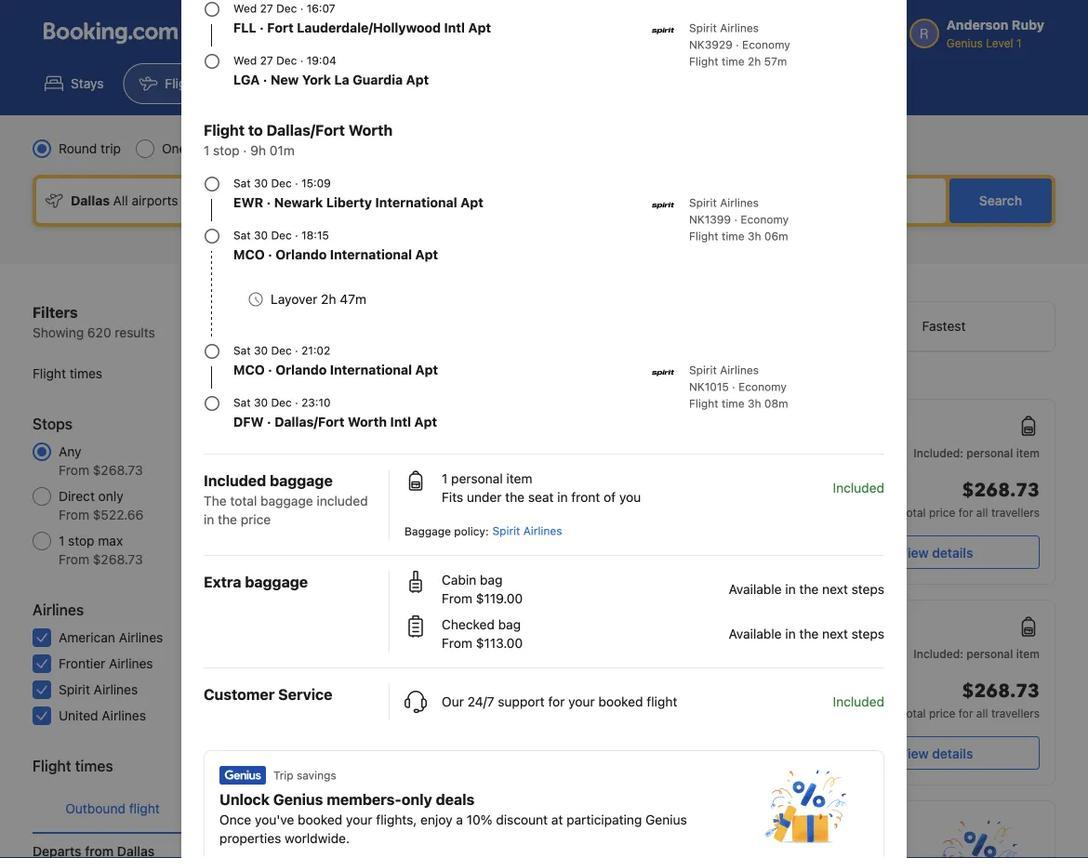 Task type: vqa. For each thing, say whether or not it's contained in the screenshot.
the top booked
yes



Task type: locate. For each thing, give the bounding box(es) containing it.
1 spirit airlines image from the top
[[652, 20, 674, 42]]

1 total from the top
[[900, 506, 926, 519]]

economy
[[742, 38, 790, 51], [327, 141, 382, 156], [741, 213, 789, 226], [739, 380, 787, 393]]

time inside spirit airlines nk1399 · economy flight time 3h 06m
[[722, 230, 745, 243]]

economy up 08m
[[739, 380, 787, 393]]

spirit inside spirit airlines nk1015 · economy flight time 3h 08m
[[689, 364, 717, 377]]

3h
[[748, 230, 761, 243], [748, 397, 761, 410]]

orlando for sat 30 dec · 18:15 mco · orlando international apt
[[276, 247, 327, 262]]

0 vertical spatial available
[[729, 582, 782, 597]]

stop up you
[[628, 442, 651, 455]]

sat left 21:02
[[233, 344, 251, 357]]

apt inside the sat 30 dec · 18:15 mco · orlando international apt
[[415, 247, 438, 262]]

0 vertical spatial available in the next steps
[[729, 582, 885, 597]]

0 vertical spatial ewr
[[233, 195, 263, 210]]

1 vertical spatial time
[[722, 230, 745, 243]]

15:09 for 15:09 ewr . 30 dec
[[465, 502, 506, 519]]

airlines inside spirit airlines nk1015 · economy flight time 3h 08m
[[720, 364, 759, 377]]

2 vertical spatial item
[[1016, 647, 1040, 660]]

2 sat from the top
[[233, 229, 251, 242]]

dec inside the sat 30 dec · 18:15 mco · orlando international apt
[[271, 229, 292, 242]]

car rentals
[[408, 76, 474, 91]]

27 inside wed 27 dec · 19:04 lga · new york la guardia apt
[[260, 54, 273, 67]]

0 horizontal spatial stop
[[68, 533, 94, 549]]

0 horizontal spatial flight
[[129, 801, 160, 817]]

1 horizontal spatial only
[[402, 791, 432, 809]]

total for 2nd view details button
[[900, 707, 926, 720]]

0 vertical spatial 9h
[[250, 143, 266, 158]]

0 horizontal spatial trip
[[273, 769, 294, 782]]

1 down direct
[[59, 533, 64, 549]]

a
[[456, 812, 463, 828]]

$268.73 total price for all travellers for second view details button from the bottom
[[900, 478, 1040, 519]]

filters
[[33, 304, 78, 321]]

layover
[[271, 292, 317, 307]]

time
[[722, 55, 745, 68], [722, 230, 745, 243], [722, 397, 745, 410]]

spirit airlines image left nk3929
[[652, 20, 674, 42]]

dec for wed 27 dec · 19:04 lga · new york la guardia apt
[[276, 54, 297, 67]]

economy up 57m
[[742, 38, 790, 51]]

0 horizontal spatial booked
[[298, 812, 342, 828]]

economy inside spirit airlines nk3929 · economy flight time 2h 57m
[[742, 38, 790, 51]]

dec left 23:10 on the left top
[[271, 396, 292, 409]]

2 wed from the top
[[233, 54, 257, 67]]

return flight
[[235, 801, 310, 817]]

view details for 2nd view details button
[[899, 746, 973, 761]]

0 vertical spatial 15:09
[[301, 177, 331, 190]]

0 vertical spatial wed
[[233, 2, 257, 15]]

multi-
[[254, 141, 290, 156]]

1 for 1 stop max from $268.73
[[59, 533, 64, 549]]

1 vertical spatial 15:09
[[465, 502, 506, 519]]

dec up newark
[[271, 177, 292, 190]]

sat left 23:10 on the left top
[[233, 396, 251, 409]]

dec inside 'wed 27 dec · 16:07 fll · fort lauderdale/hollywood intl apt'
[[276, 2, 297, 15]]

0 vertical spatial stop
[[213, 143, 240, 158]]

1 personal item fits under the seat in front of you
[[442, 471, 641, 505]]

mco for sat 30 dec · 18:15 mco · orlando international apt
[[233, 247, 265, 262]]

way
[[190, 141, 214, 156]]

sat for sat 30 dec · 15:09 ewr · newark liberty international apt
[[233, 177, 251, 190]]

stop for 1 stop
[[628, 442, 651, 455]]

stop
[[213, 143, 240, 158], [628, 442, 651, 455], [68, 533, 94, 549]]

included: for 2nd view details button
[[914, 647, 964, 660]]

stays link
[[29, 63, 119, 104]]

reset for reset all
[[302, 305, 336, 320]]

trip
[[273, 769, 294, 782], [459, 819, 480, 832]]

1 view details from the top
[[899, 545, 973, 560]]

airlines up nk1399
[[720, 196, 759, 209]]

1 details from the top
[[932, 545, 973, 560]]

2 vertical spatial spirit airlines image
[[652, 362, 674, 384]]

2 next from the top
[[822, 626, 848, 642]]

08:57 dfw . 27 dec
[[465, 618, 537, 653]]

27 up new at the left
[[260, 54, 273, 67]]

search
[[979, 193, 1022, 208]]

wed up lga on the top
[[233, 54, 257, 67]]

all for second view details button from the bottom
[[976, 506, 988, 519]]

from down the checked
[[442, 636, 472, 651]]

· inside flight to dallas/fort worth 1 stop · 9h 01m
[[243, 143, 247, 158]]

flights,
[[376, 812, 417, 828]]

american
[[59, 630, 115, 646]]

spirit airlines image for orlando international apt
[[652, 362, 674, 384]]

next for from $113.00
[[822, 626, 848, 642]]

our 24/7 support for your booked flight
[[442, 694, 677, 710]]

27 inside 08:57 dfw . 27 dec
[[500, 640, 513, 653]]

trip savings up return flight
[[273, 769, 336, 782]]

77
[[338, 489, 353, 504]]

genius right the participating
[[646, 812, 687, 828]]

2 available from the top
[[729, 626, 782, 642]]

ewr
[[233, 195, 263, 210], [465, 524, 490, 537]]

flight times up outbound
[[33, 758, 113, 775]]

wed up fll
[[233, 2, 257, 15]]

2 vertical spatial international
[[330, 362, 412, 378]]

flight
[[689, 55, 719, 68], [266, 76, 300, 91], [204, 121, 245, 139], [689, 230, 719, 243], [33, 366, 66, 381], [689, 397, 719, 410], [33, 758, 71, 775]]

1 mco from the top
[[233, 247, 265, 262]]

1 $268.73 total price for all travellers from the top
[[900, 478, 1040, 519]]

sat inside the sat 30 dec · 18:15 mco · orlando international apt
[[233, 229, 251, 242]]

2 spirit airlines image from the top
[[652, 194, 674, 217]]

international up 47m
[[330, 247, 412, 262]]

0 vertical spatial time
[[722, 55, 745, 68]]

1 vertical spatial 9h 01m
[[614, 702, 652, 715]]

0 vertical spatial $268.73 total price for all travellers
[[900, 478, 1040, 519]]

in
[[557, 490, 568, 505], [204, 512, 214, 527], [785, 582, 796, 597], [785, 626, 796, 642]]

stop inside the 1 stop max from $268.73
[[68, 533, 94, 549]]

1 vertical spatial wed
[[233, 54, 257, 67]]

1 vertical spatial steps
[[852, 626, 885, 642]]

from down cabin
[[442, 591, 472, 606]]

tab list
[[33, 785, 353, 835]]

sat inside sat 30 dec · 23:10 dfw · dallas/fort worth intl apt
[[233, 396, 251, 409]]

15:09 up newark
[[301, 177, 331, 190]]

15:09 up "baggage policy: spirit airlines"
[[465, 502, 506, 519]]

airlines down american airlines
[[109, 656, 153, 672]]

2 3h from the top
[[748, 397, 761, 410]]

economy inside spirit airlines nk1399 · economy flight time 3h 06m
[[741, 213, 789, 226]]

spirit airlines image left nk1399
[[652, 194, 674, 217]]

intl
[[444, 20, 465, 35], [390, 414, 411, 430]]

1 included: from the top
[[914, 446, 964, 459]]

0 horizontal spatial intl
[[390, 414, 411, 430]]

search button
[[950, 179, 1052, 223]]

booking.com logo image
[[44, 22, 178, 44], [44, 22, 178, 44]]

reset all
[[302, 305, 353, 320]]

3h left 08m
[[748, 397, 761, 410]]

airlines up nk1015
[[720, 364, 759, 377]]

intl inside sat 30 dec · 23:10 dfw · dallas/fort worth intl apt
[[390, 414, 411, 430]]

1 inside 1 personal item fits under the seat in front of you
[[442, 471, 448, 486]]

0 vertical spatial mco
[[233, 247, 265, 262]]

· up layover
[[268, 247, 272, 262]]

30 inside sat 30 dec · 23:10 dfw · dallas/fort worth intl apt
[[254, 396, 268, 409]]

included
[[317, 493, 368, 509]]

2 mco from the top
[[233, 362, 265, 378]]

flight down nk1015
[[689, 397, 719, 410]]

2 horizontal spatial stop
[[628, 442, 651, 455]]

price inside 'included baggage the total baggage included in the price'
[[241, 512, 271, 527]]

1 stop max from $268.73
[[59, 533, 143, 567]]

spirit inside spirit airlines nk1399 · economy flight time 3h 06m
[[689, 196, 717, 209]]

0 vertical spatial all
[[339, 305, 353, 320]]

3h left the 06m
[[748, 230, 761, 243]]

· left 16:07
[[300, 2, 304, 15]]

2 travellers from the top
[[991, 707, 1040, 720]]

airlines up nk3929
[[720, 21, 759, 34]]

0 vertical spatial included:
[[914, 446, 964, 459]]

travellers
[[991, 506, 1040, 519], [991, 707, 1040, 720]]

30 inside the sat 30 dec · 18:15 mco · orlando international apt
[[254, 229, 268, 242]]

15:09
[[301, 177, 331, 190], [465, 502, 506, 519], [465, 703, 506, 720]]

1 9h 01m from the top
[[614, 501, 652, 514]]

0 vertical spatial times
[[70, 366, 102, 381]]

sat inside 'sat 30 dec · 15:09 ewr · newark liberty international apt'
[[233, 177, 251, 190]]

included: for second view details button from the bottom
[[914, 446, 964, 459]]

ewr down under
[[465, 524, 490, 537]]

spirit airlines image left nk1015
[[652, 362, 674, 384]]

30 for sat 30 dec · 21:02 mco · orlando international apt
[[254, 344, 268, 357]]

1 for 1 stop
[[619, 442, 625, 455]]

0 vertical spatial travellers
[[991, 506, 1040, 519]]

2 vertical spatial 15:09
[[465, 703, 506, 720]]

$268.73
[[93, 463, 143, 478], [962, 478, 1040, 504], [93, 552, 143, 567], [962, 679, 1040, 705]]

15:09 right our
[[465, 703, 506, 720]]

apt inside sat 30 dec · 23:10 dfw · dallas/fort worth intl apt
[[414, 414, 437, 430]]

spirit airlines image
[[652, 20, 674, 42], [652, 194, 674, 217], [652, 362, 674, 384]]

1 travellers from the top
[[991, 506, 1040, 519]]

guardia
[[353, 72, 403, 87]]

2 view details from the top
[[899, 746, 973, 761]]

economy for orlando international apt
[[739, 380, 787, 393]]

0 horizontal spatial genius
[[273, 791, 323, 809]]

1 vertical spatial trip
[[459, 819, 480, 832]]

1 vertical spatial intl
[[390, 414, 411, 430]]

mco for sat 30 dec · 21:02 mco · orlando international apt
[[233, 362, 265, 378]]

time inside spirit airlines nk1015 · economy flight time 3h 08m
[[722, 397, 745, 410]]

view
[[899, 545, 929, 560], [899, 746, 929, 761]]

included inside 'included baggage the total baggage included in the price'
[[204, 472, 266, 490]]

your
[[568, 694, 595, 710], [346, 812, 373, 828]]

wed for fll
[[233, 2, 257, 15]]

1 orlando from the top
[[276, 247, 327, 262]]

if
[[492, 369, 499, 382]]

savings up the members-
[[297, 769, 336, 782]]

2 time from the top
[[722, 230, 745, 243]]

spirit airlines up fits
[[406, 470, 475, 483]]

01m
[[270, 143, 295, 158], [631, 501, 652, 514], [631, 702, 652, 715]]

dec for wed 27 dec · 16:07 fll · fort lauderdale/hollywood intl apt
[[276, 2, 297, 15]]

sat for sat 30 dec · 18:15 mco · orlando international apt
[[233, 229, 251, 242]]

1 vertical spatial 27
[[260, 54, 273, 67]]

item inside 1 personal item fits under the seat in front of you
[[506, 471, 533, 486]]

2 $268.73 total price for all travellers from the top
[[900, 679, 1040, 720]]

bag inside cabin bag from $119.00
[[480, 572, 503, 588]]

1 up you
[[619, 442, 625, 455]]

international for sat 30 dec · 18:15 mco · orlando international apt
[[330, 247, 412, 262]]

. for 08:57
[[493, 636, 497, 649]]

mco inside the sat 30 dec · 18:15 mco · orlando international apt
[[233, 247, 265, 262]]

sat inside sat 30 dec · 21:02 mco · orlando international apt
[[233, 344, 251, 357]]

fastest
[[922, 319, 966, 334]]

booked
[[598, 694, 643, 710], [298, 812, 342, 828]]

baggage up included
[[270, 472, 333, 490]]

1 horizontal spatial savings
[[483, 819, 522, 832]]

1 vertical spatial details
[[932, 746, 973, 761]]

airlines inside "baggage policy: spirit airlines"
[[523, 525, 562, 538]]

hotel
[[315, 76, 347, 91]]

dec inside 08:57 dfw . 27 dec
[[516, 640, 537, 653]]

1 available from the top
[[729, 582, 782, 597]]

3 sat from the top
[[233, 344, 251, 357]]

2h left 47m
[[321, 292, 336, 307]]

bag up the $119.00
[[480, 572, 503, 588]]

$268.73 total price for all travellers for 2nd view details button
[[900, 679, 1040, 720]]

1 vertical spatial ewr
[[465, 524, 490, 537]]

1 vertical spatial available
[[729, 626, 782, 642]]

3h inside spirit airlines nk1015 · economy flight time 3h 08m
[[748, 397, 761, 410]]

trip up return flight
[[273, 769, 294, 782]]

apt inside sat 30 dec · 21:02 mco · orlando international apt
[[415, 362, 438, 378]]

wed inside 'wed 27 dec · 16:07 fll · fort lauderdale/hollywood intl apt'
[[233, 2, 257, 15]]

3h inside spirit airlines nk1399 · economy flight time 3h 06m
[[748, 230, 761, 243]]

front
[[571, 490, 600, 505]]

stop left multi-
[[213, 143, 240, 158]]

dec up fort
[[276, 2, 297, 15]]

from inside the checked bag from $113.00
[[442, 636, 472, 651]]

airlines inside spirit airlines nk3929 · economy flight time 2h 57m
[[720, 21, 759, 34]]

orlando inside the sat 30 dec · 18:15 mco · orlando international apt
[[276, 247, 327, 262]]

car
[[408, 76, 429, 91]]

spirit up nk3929
[[689, 21, 717, 34]]

1 available in the next steps from the top
[[729, 582, 885, 597]]

spirit airlines image for fort lauderdale/hollywood intl apt
[[652, 20, 674, 42]]

the inside 1 personal item fits under the seat in front of you
[[505, 490, 525, 505]]

1 vertical spatial view details button
[[832, 737, 1040, 770]]

from inside cabin bag from $119.00
[[442, 591, 472, 606]]

. inside 08:57 dfw . 27 dec
[[493, 636, 497, 649]]

baggage right extra
[[245, 573, 308, 591]]

3 time from the top
[[722, 397, 745, 410]]

2 orlando from the top
[[276, 362, 327, 378]]

flight down showing
[[33, 366, 66, 381]]

1 inside flight to dallas/fort worth 1 stop · 9h 01m
[[204, 143, 210, 158]]

spirit
[[689, 21, 717, 34], [689, 196, 717, 209], [689, 364, 717, 377], [406, 470, 433, 483], [493, 525, 520, 538], [406, 554, 433, 567], [59, 682, 90, 698]]

genius image
[[220, 766, 266, 785], [220, 766, 266, 785], [765, 770, 846, 845], [406, 817, 452, 835], [406, 817, 452, 835], [936, 820, 1018, 859]]

47m
[[340, 292, 366, 307]]

0 vertical spatial your
[[568, 694, 595, 710]]

time for fort lauderdale/hollywood intl apt
[[722, 55, 745, 68]]

dec down the $119.00
[[516, 640, 537, 653]]

2 steps from the top
[[852, 626, 885, 642]]

economy inside spirit airlines nk1015 · economy flight time 3h 08m
[[739, 380, 787, 393]]

trip savings down deals
[[459, 819, 522, 832]]

30 inside sat 30 dec · 21:02 mco · orlando international apt
[[254, 344, 268, 357]]

0 vertical spatial 2h
[[748, 55, 761, 68]]

dec down seat
[[516, 524, 537, 537]]

international inside sat 30 dec · 21:02 mco · orlando international apt
[[330, 362, 412, 378]]

1 3h from the top
[[748, 230, 761, 243]]

0 vertical spatial worth
[[349, 121, 393, 139]]

sat for sat 30 dec · 23:10 dfw · dallas/fort worth intl apt
[[233, 396, 251, 409]]

dec for sat 30 dec · 15:09 ewr · newark liberty international apt
[[271, 177, 292, 190]]

spirit right policy:
[[493, 525, 520, 538]]

1 horizontal spatial genius
[[646, 812, 687, 828]]

0 vertical spatial view details button
[[832, 536, 1040, 569]]

dec left 18:15
[[271, 229, 292, 242]]

27 down 08:57
[[500, 640, 513, 653]]

flight for outbound flight
[[129, 801, 160, 817]]

2 available in the next steps from the top
[[729, 626, 885, 642]]

spirit down baggage
[[406, 554, 433, 567]]

dec for sat 30 dec · 21:02 mco · orlando international apt
[[271, 344, 292, 357]]

0 horizontal spatial ewr
[[233, 195, 263, 210]]

sat down to
[[233, 177, 251, 190]]

you
[[619, 490, 641, 505]]

sat 30 dec · 21:02 mco · orlando international apt
[[233, 344, 438, 378]]

total
[[230, 493, 257, 509]]

1 vertical spatial 01m
[[631, 501, 652, 514]]

16:07
[[307, 2, 335, 15]]

time down nk1399
[[722, 230, 745, 243]]

2 included: from the top
[[914, 647, 964, 660]]

from inside any from $268.73
[[59, 463, 89, 478]]

2 view from the top
[[899, 746, 929, 761]]

included:
[[914, 446, 964, 459], [914, 647, 964, 660]]

1 vertical spatial view details
[[899, 746, 973, 761]]

spirit airlines up cabin
[[406, 554, 475, 567]]

bag inside the checked bag from $113.00
[[498, 617, 521, 632]]

any from $268.73
[[59, 444, 143, 478]]

1 vertical spatial times
[[75, 758, 113, 775]]

0 horizontal spatial 2h
[[321, 292, 336, 307]]

2 vertical spatial 27
[[500, 640, 513, 653]]

orlando down 18:15
[[276, 247, 327, 262]]

0 horizontal spatial your
[[346, 812, 373, 828]]

2 vertical spatial personal
[[967, 647, 1013, 660]]

0 vertical spatial view details
[[899, 545, 973, 560]]

ewr inside 'sat 30 dec · 15:09 ewr · newark liberty international apt'
[[233, 195, 263, 210]]

unlock
[[220, 791, 270, 809]]

2h
[[748, 55, 761, 68], [321, 292, 336, 307]]

mco inside sat 30 dec · 21:02 mco · orlando international apt
[[233, 362, 265, 378]]

4 sat from the top
[[233, 396, 251, 409]]

0 vertical spatial flight times
[[33, 366, 102, 381]]

price for second view details button from the bottom
[[929, 506, 956, 519]]

flight inside spirit airlines nk1399 · economy flight time 3h 06m
[[689, 230, 719, 243]]

9h
[[250, 143, 266, 158], [614, 501, 627, 514], [614, 702, 627, 715]]

0 vertical spatial intl
[[444, 20, 465, 35]]

0 vertical spatial steps
[[852, 582, 885, 597]]

1 vertical spatial total
[[900, 707, 926, 720]]

item
[[1016, 446, 1040, 459], [506, 471, 533, 486], [1016, 647, 1040, 660]]

$268.73 inside any from $268.73
[[93, 463, 143, 478]]

1 wed from the top
[[233, 2, 257, 15]]

2 view details button from the top
[[832, 737, 1040, 770]]

dec inside 'sat 30 dec · 15:09 ewr · newark liberty international apt'
[[271, 177, 292, 190]]

price
[[929, 506, 956, 519], [241, 512, 271, 527], [929, 707, 956, 720]]

only up $522.66
[[98, 489, 123, 504]]

1 next from the top
[[822, 582, 848, 597]]

dec inside sat 30 dec · 23:10 dfw · dallas/fort worth intl apt
[[271, 396, 292, 409]]

2h inside spirit airlines nk3929 · economy flight time 2h 57m
[[748, 55, 761, 68]]

0 vertical spatial spirit airlines image
[[652, 20, 674, 42]]

spirit inside "baggage policy: spirit airlines"
[[493, 525, 520, 538]]

reset
[[302, 305, 336, 320], [318, 757, 353, 772]]

1 time from the top
[[722, 55, 745, 68]]

wed 27 dec · 19:04 lga · new york la guardia apt
[[233, 54, 429, 87]]

view details for second view details button from the bottom
[[899, 545, 973, 560]]

1 horizontal spatial flight
[[279, 801, 310, 817]]

all
[[339, 305, 353, 320], [976, 506, 988, 519], [976, 707, 988, 720]]

1 right one
[[204, 143, 210, 158]]

our
[[442, 694, 464, 710]]

view details button
[[832, 536, 1040, 569], [832, 737, 1040, 770]]

0 vertical spatial 9h 01m
[[614, 501, 652, 514]]

1 steps from the top
[[852, 582, 885, 597]]

0 vertical spatial reset
[[302, 305, 336, 320]]

21:02
[[301, 344, 330, 357]]

lauderdale/hollywood
[[297, 20, 441, 35]]

steps for $119.00
[[852, 582, 885, 597]]

08:57
[[465, 618, 508, 636]]

1 horizontal spatial ewr
[[465, 524, 490, 537]]

international inside the sat 30 dec · 18:15 mco · orlando international apt
[[330, 247, 412, 262]]

30 inside 'sat 30 dec · 15:09 ewr · newark liberty international apt'
[[254, 177, 268, 190]]

genius up you've
[[273, 791, 323, 809]]

reset left 47m
[[302, 305, 336, 320]]

from inside direct only from $522.66
[[59, 507, 89, 523]]

dfw down 08:57
[[465, 640, 490, 653]]

the
[[505, 490, 525, 505], [218, 512, 237, 527], [799, 582, 819, 597], [799, 626, 819, 642]]

dec
[[276, 2, 297, 15], [276, 54, 297, 67], [271, 177, 292, 190], [271, 229, 292, 242], [271, 344, 292, 357], [271, 396, 292, 409], [516, 524, 537, 537], [516, 640, 537, 653]]

steps
[[852, 582, 885, 597], [852, 626, 885, 642]]

wed inside wed 27 dec · 19:04 lga · new york la guardia apt
[[233, 54, 257, 67]]

time for newark liberty international apt
[[722, 230, 745, 243]]

your right support
[[568, 694, 595, 710]]

time inside spirit airlines nk3929 · economy flight time 2h 57m
[[722, 55, 745, 68]]

spirit airlines up united airlines
[[59, 682, 138, 698]]

support
[[498, 694, 545, 710]]

tab list containing outbound flight
[[33, 785, 353, 835]]

flights
[[165, 76, 205, 91]]

from down direct only from $522.66
[[59, 552, 89, 567]]

· right nk1399
[[734, 213, 738, 226]]

1 sat from the top
[[233, 177, 251, 190]]

1 vertical spatial dfw
[[465, 640, 490, 653]]

travellers for 2nd view details button
[[991, 707, 1040, 720]]

2 vertical spatial all
[[976, 707, 988, 720]]

stop left max
[[68, 533, 94, 549]]

1 horizontal spatial stop
[[213, 143, 240, 158]]

american airlines
[[59, 630, 163, 646]]

30 for sat 30 dec · 18:15 mco · orlando international apt
[[254, 229, 268, 242]]

only inside 'unlock genius members-only deals once you've booked your flights, enjoy a 10% discount at participating genius properties worldwide.'
[[402, 791, 432, 809]]

flight
[[647, 694, 677, 710], [129, 801, 160, 817], [279, 801, 310, 817]]

0 vertical spatial booked
[[598, 694, 643, 710]]

30 left 21:02
[[254, 344, 268, 357]]

orlando down 21:02
[[276, 362, 327, 378]]

flight up way
[[204, 121, 245, 139]]

$522.66
[[93, 507, 144, 523]]

1 vertical spatial next
[[822, 626, 848, 642]]

· left multi-
[[243, 143, 247, 158]]

dec inside sat 30 dec · 21:02 mco · orlando international apt
[[271, 344, 292, 357]]

2 vertical spatial time
[[722, 397, 745, 410]]

1 stop
[[619, 442, 651, 455]]

1 vertical spatial personal
[[451, 471, 503, 486]]

0 vertical spatial view
[[899, 545, 929, 560]]

liberty
[[326, 195, 372, 210]]

1 flight times from the top
[[33, 366, 102, 381]]

dec for sat 30 dec · 23:10 dfw · dallas/fort worth intl apt
[[271, 396, 292, 409]]

. inside 15:09 ewr . 30 dec
[[493, 520, 496, 533]]

intl inside 'wed 27 dec · 16:07 fll · fort lauderdale/hollywood intl apt'
[[444, 20, 465, 35]]

reset inside button
[[302, 305, 336, 320]]

1 vertical spatial dallas/fort
[[275, 414, 345, 430]]

flight times down showing
[[33, 366, 102, 381]]

dallas/fort down 23:10 on the left top
[[275, 414, 345, 430]]

dec up new at the left
[[276, 54, 297, 67]]

flight down nk3929
[[689, 55, 719, 68]]

2 total from the top
[[900, 707, 926, 720]]

22
[[337, 656, 353, 672]]

spirit airlines image for newark liberty international apt
[[652, 194, 674, 217]]

3 spirit airlines image from the top
[[652, 362, 674, 384]]

flight down nk1399
[[689, 230, 719, 243]]

27 up fort
[[260, 2, 273, 15]]

15:09 inside 15:09 ewr . 30 dec
[[465, 502, 506, 519]]

only
[[98, 489, 123, 504], [402, 791, 432, 809]]

wed for lga
[[233, 54, 257, 67]]

0 vertical spatial dfw
[[233, 414, 264, 430]]

0 horizontal spatial only
[[98, 489, 123, 504]]

sat for sat 30 dec · 21:02 mco · orlando international apt
[[233, 344, 251, 357]]

1 vertical spatial your
[[346, 812, 373, 828]]

economy up the 06m
[[741, 213, 789, 226]]

1 vertical spatial available in the next steps
[[729, 626, 885, 642]]

30 left 18:15
[[254, 229, 268, 242]]

worth up 1236
[[348, 414, 387, 430]]

1 vertical spatial $268.73 total price for all travellers
[[900, 679, 1040, 720]]

0 vertical spatial included: personal item
[[914, 446, 1040, 459]]

item for second view details button from the bottom
[[1016, 446, 1040, 459]]

intl up rentals
[[444, 20, 465, 35]]

1 vertical spatial all
[[976, 506, 988, 519]]

times
[[70, 366, 102, 381], [75, 758, 113, 775]]

1 horizontal spatial dfw
[[465, 640, 490, 653]]

06m
[[765, 230, 788, 243]]

unlock genius members-only deals once you've booked your flights, enjoy a 10% discount at participating genius properties worldwide.
[[220, 791, 687, 846]]

1 vertical spatial included: personal item
[[914, 647, 1040, 660]]

1 vertical spatial reset
[[318, 757, 353, 772]]

dfw up total
[[233, 414, 264, 430]]

· right nk1015
[[732, 380, 735, 393]]

worth inside flight to dallas/fort worth 1 stop · 9h 01m
[[349, 121, 393, 139]]

1 horizontal spatial booked
[[598, 694, 643, 710]]

1 vertical spatial view
[[899, 746, 929, 761]]

1 vertical spatial 3h
[[748, 397, 761, 410]]

flight for return flight
[[279, 801, 310, 817]]

dec left 21:02
[[271, 344, 292, 357]]

intl down prices
[[390, 414, 411, 430]]

orlando inside sat 30 dec · 21:02 mco · orlando international apt
[[276, 362, 327, 378]]

30 right policy:
[[499, 524, 513, 537]]

0 vertical spatial only
[[98, 489, 123, 504]]

any
[[59, 444, 81, 459]]

0 vertical spatial total
[[900, 506, 926, 519]]

from down "any"
[[59, 463, 89, 478]]

1 inside the 1 stop max from $268.73
[[59, 533, 64, 549]]

0 horizontal spatial dfw
[[233, 414, 264, 430]]

01m inside flight to dallas/fort worth 1 stop · 9h 01m
[[270, 143, 295, 158]]

international for sat 30 dec · 21:02 mco · orlando international apt
[[330, 362, 412, 378]]



Task type: describe. For each thing, give the bounding box(es) containing it.
2 9h 01m from the top
[[614, 702, 652, 715]]

1 vertical spatial spirit airlines
[[406, 554, 475, 567]]

available in the next steps for $113.00
[[729, 626, 885, 642]]

rentals
[[433, 76, 474, 91]]

results
[[115, 325, 155, 340]]

15:09 inside 'sat 30 dec · 15:09 ewr · newark liberty international apt'
[[301, 177, 331, 190]]

· right lga on the top
[[263, 72, 267, 87]]

personal inside 1 personal item fits under the seat in front of you
[[451, 471, 503, 486]]

baggage right total
[[261, 493, 313, 509]]

next for from $119.00
[[822, 582, 848, 597]]

reset for reset
[[318, 757, 353, 772]]

economy for fort lauderdale/hollywood intl apt
[[742, 38, 790, 51]]

direct only from $522.66
[[59, 489, 144, 523]]

sat 30 dec · 15:09 ewr · newark liberty international apt
[[233, 177, 484, 210]]

one way
[[162, 141, 214, 156]]

total for second view details button from the bottom
[[900, 506, 926, 519]]

flight inside "flight + hotel" link
[[266, 76, 300, 91]]

· left 18:15
[[295, 229, 298, 242]]

+
[[303, 76, 311, 91]]

$113.00
[[476, 636, 523, 651]]

flight down united
[[33, 758, 71, 775]]

2 included: personal item from the top
[[914, 647, 1040, 660]]

dallas/fort inside sat 30 dec · 23:10 dfw · dallas/fort worth intl apt
[[275, 414, 345, 430]]

· up 'included baggage the total baggage included in the price'
[[267, 414, 271, 430]]

0 vertical spatial spirit airlines
[[406, 470, 475, 483]]

dallas/fort inside flight to dallas/fort worth 1 stop · 9h 01m
[[266, 121, 345, 139]]

economy up 'sat 30 dec · 15:09 ewr · newark liberty international apt'
[[327, 141, 382, 156]]

in inside 'included baggage the total baggage included in the price'
[[204, 512, 214, 527]]

there
[[502, 369, 529, 382]]

sat 30 dec · 18:15 mco · orlando international apt
[[233, 229, 438, 262]]

round trip
[[59, 141, 121, 156]]

frontier airlines
[[59, 656, 153, 672]]

new
[[271, 72, 299, 87]]

620
[[87, 325, 111, 340]]

flight inside spirit airlines nk1015 · economy flight time 3h 08m
[[689, 397, 719, 410]]

car rentals link
[[367, 63, 490, 104]]

1 for 1 personal item fits under the seat in front of you
[[442, 471, 448, 486]]

reset all button
[[302, 301, 353, 324]]

· left newark
[[267, 195, 271, 210]]

3h for newark liberty international apt
[[748, 230, 761, 243]]

travellers for second view details button from the bottom
[[991, 506, 1040, 519]]

0 horizontal spatial savings
[[297, 769, 336, 782]]

dfw inside sat 30 dec · 23:10 dfw · dallas/fort worth intl apt
[[233, 414, 264, 430]]

available in the next steps for $119.00
[[729, 582, 885, 597]]

24/7
[[468, 694, 494, 710]]

extra
[[204, 573, 241, 591]]

customer service
[[204, 686, 332, 704]]

15:09 for 15:09
[[465, 703, 506, 720]]

· down layover
[[268, 362, 272, 378]]

york
[[302, 72, 331, 87]]

stop inside flight to dallas/fort worth 1 stop · 9h 01m
[[213, 143, 240, 158]]

worldwide.
[[285, 831, 350, 846]]

flight + hotel link
[[225, 63, 363, 104]]

all inside button
[[339, 305, 353, 320]]

1 vertical spatial 9h
[[614, 501, 627, 514]]

item for 2nd view details button
[[1016, 647, 1040, 660]]

wed 27 dec · 16:07 fll · fort lauderdale/hollywood intl apt
[[233, 2, 491, 35]]

checked bag from $113.00
[[442, 617, 523, 651]]

airlines up fits
[[436, 470, 475, 483]]

additional baggage fees link
[[552, 369, 679, 382]]

30 inside 15:09 ewr . 30 dec
[[499, 524, 513, 537]]

baggage
[[405, 525, 451, 538]]

apt inside wed 27 dec · 19:04 lga · new york la guardia apt
[[406, 72, 429, 87]]

for for second view details button from the bottom
[[959, 506, 973, 519]]

· right fll
[[260, 20, 264, 35]]

sat 30 dec · 23:10 dfw · dallas/fort worth intl apt
[[233, 396, 437, 430]]

booked inside 'unlock genius members-only deals once you've booked your flights, enjoy a 10% discount at participating genius properties worldwide.'
[[298, 812, 342, 828]]

27 for new
[[260, 54, 273, 67]]

0 vertical spatial personal
[[967, 446, 1013, 459]]

ewr inside 15:09 ewr . 30 dec
[[465, 524, 490, 537]]

· left 21:02
[[295, 344, 298, 357]]

0 vertical spatial trip savings
[[273, 769, 336, 782]]

1 vertical spatial genius
[[646, 812, 687, 828]]

airlines down frontier airlines
[[94, 682, 138, 698]]

may
[[425, 369, 447, 382]]

airlines up cabin
[[436, 554, 475, 567]]

flight inside flight to dallas/fort worth 1 stop · 9h 01m
[[204, 121, 245, 139]]

. down 22:11
[[755, 636, 765, 649]]

1 view details button from the top
[[832, 536, 1040, 569]]

included baggage the total baggage included in the price
[[204, 472, 368, 527]]

. for 15:09
[[493, 520, 496, 533]]

international inside 'sat 30 dec · 15:09 ewr · newark liberty international apt'
[[375, 195, 457, 210]]

dec for sat 30 dec · 18:15 mco · orlando international apt
[[271, 229, 292, 242]]

0 vertical spatial genius
[[273, 791, 323, 809]]

stop for 1 stop max from $268.73
[[68, 533, 94, 549]]

1 vertical spatial savings
[[483, 819, 522, 832]]

1 horizontal spatial your
[[568, 694, 595, 710]]

outbound flight button
[[33, 785, 193, 833]]

outbound flight
[[65, 801, 160, 817]]

participating
[[567, 812, 642, 828]]

max
[[98, 533, 123, 549]]

18:15
[[301, 229, 329, 242]]

22:11
[[764, 618, 802, 636]]

spirit inside spirit airlines nk3929 · economy flight time 2h 57m
[[689, 21, 717, 34]]

1 vertical spatial 2h
[[321, 292, 336, 307]]

bag for cabin bag
[[480, 572, 503, 588]]

0 vertical spatial trip
[[273, 769, 294, 782]]

spirit airlines nk3929 · economy flight time 2h 57m
[[689, 21, 790, 68]]

city
[[290, 141, 312, 156]]

in inside 1 personal item fits under the seat in front of you
[[557, 490, 568, 505]]

· inside spirit airlines nk3929 · economy flight time 2h 57m
[[736, 38, 739, 51]]

deals
[[436, 791, 475, 809]]

2 flight times from the top
[[33, 758, 113, 775]]

you've
[[255, 812, 294, 828]]

flight inside spirit airlines nk3929 · economy flight time 2h 57m
[[689, 55, 719, 68]]

3h for orlando international apt
[[748, 397, 761, 410]]

dfw inside 08:57 dfw . 27 dec
[[465, 640, 490, 653]]

customer
[[204, 686, 275, 704]]

· up newark
[[295, 177, 298, 190]]

baggage left fees
[[607, 369, 653, 382]]

2 details from the top
[[932, 746, 973, 761]]

intl for worth
[[390, 414, 411, 430]]

08m
[[765, 397, 788, 410]]

return flight button
[[193, 785, 353, 833]]

prices may change if there are additional baggage fees
[[390, 369, 679, 382]]

from for checked bag
[[442, 636, 472, 651]]

2 horizontal spatial flight
[[647, 694, 677, 710]]

1 horizontal spatial trip savings
[[459, 819, 522, 832]]

newark
[[274, 195, 323, 210]]

worth inside sat 30 dec · 23:10 dfw · dallas/fort worth intl apt
[[348, 414, 387, 430]]

available for from $119.00
[[729, 582, 782, 597]]

airlines up american
[[33, 601, 84, 619]]

multi-city
[[254, 141, 312, 156]]

prices
[[390, 369, 422, 382]]

service
[[278, 686, 332, 704]]

1236
[[323, 444, 353, 459]]

the inside 'included baggage the total baggage included in the price'
[[218, 512, 237, 527]]

baggage policy: spirit airlines
[[405, 525, 562, 538]]

apt inside 'wed 27 dec · 16:07 fll · fort lauderdale/hollywood intl apt'
[[468, 20, 491, 35]]

spirit airlines nk1015 · economy flight time 3h 08m
[[689, 364, 788, 410]]

only inside direct only from $522.66
[[98, 489, 123, 504]]

· left 23:10 on the left top
[[295, 396, 298, 409]]

economy for newark liberty international apt
[[741, 213, 789, 226]]

· inside spirit airlines nk1399 · economy flight time 3h 06m
[[734, 213, 738, 226]]

1 view from the top
[[899, 545, 929, 560]]

1 included: personal item from the top
[[914, 446, 1040, 459]]

cabin
[[442, 572, 476, 588]]

from for cabin bag
[[442, 591, 472, 606]]

members-
[[327, 791, 402, 809]]

30 for sat 30 dec · 15:09 ewr · newark liberty international apt
[[254, 177, 268, 190]]

2 vertical spatial 01m
[[631, 702, 652, 715]]

orlando for sat 30 dec · 21:02 mco · orlando international apt
[[276, 362, 327, 378]]

price for 2nd view details button
[[929, 707, 956, 720]]

199
[[330, 682, 353, 698]]

intl for lauderdale/hollywood
[[444, 20, 465, 35]]

· left 19:04
[[300, 54, 304, 67]]

2 vertical spatial spirit airlines
[[59, 682, 138, 698]]

return
[[235, 801, 275, 817]]

for for 2nd view details button
[[959, 707, 973, 720]]

10%
[[467, 812, 493, 828]]

from for direct only
[[59, 507, 89, 523]]

from inside the 1 stop max from $268.73
[[59, 552, 89, 567]]

airlines inside spirit airlines nk1399 · economy flight time 3h 06m
[[720, 196, 759, 209]]

1 horizontal spatial trip
[[459, 819, 480, 832]]

fits
[[442, 490, 463, 505]]

to
[[248, 121, 263, 139]]

steps for $113.00
[[852, 626, 885, 642]]

dec inside 15:09 ewr . 30 dec
[[516, 524, 537, 537]]

bag for checked bag
[[498, 617, 521, 632]]

change
[[450, 369, 489, 382]]

available for from $113.00
[[729, 626, 782, 642]]

showing
[[33, 325, 84, 340]]

at
[[551, 812, 563, 828]]

airlines up frontier airlines
[[119, 630, 163, 646]]

2 vertical spatial 9h
[[614, 702, 627, 715]]

apt inside 'sat 30 dec · 15:09 ewr · newark liberty international apt'
[[461, 195, 484, 210]]

$268.73 inside the 1 stop max from $268.73
[[93, 552, 143, 567]]

flight + hotel
[[266, 76, 347, 91]]

your inside 'unlock genius members-only deals once you've booked your flights, enjoy a 10% discount at participating genius properties worldwide.'
[[346, 812, 373, 828]]

checked
[[442, 617, 495, 632]]

nk1015
[[689, 380, 729, 393]]

time for orlando international apt
[[722, 397, 745, 410]]

57m
[[764, 55, 787, 68]]

fees
[[656, 369, 679, 382]]

direct
[[59, 489, 95, 504]]

seat
[[528, 490, 554, 505]]

spirit up baggage
[[406, 470, 433, 483]]

united
[[59, 708, 98, 724]]

fll
[[233, 20, 256, 35]]

spirit airlines link
[[493, 525, 562, 538]]

all for 2nd view details button
[[976, 707, 988, 720]]

spirit up united
[[59, 682, 90, 698]]

spirit airlines nk1399 · economy flight time 3h 06m
[[689, 196, 789, 243]]

fort
[[267, 20, 294, 35]]

30 for sat 30 dec · 23:10 dfw · dallas/fort worth intl apt
[[254, 396, 268, 409]]

airlines right united
[[102, 708, 146, 724]]

9h inside flight to dallas/fort worth 1 stop · 9h 01m
[[250, 143, 266, 158]]

the
[[204, 493, 227, 509]]

round
[[59, 141, 97, 156]]

showing 620 results
[[33, 325, 155, 340]]

fastest button
[[833, 302, 1055, 351]]

27 for fort
[[260, 2, 273, 15]]

19:04
[[307, 54, 336, 67]]

· inside spirit airlines nk1015 · economy flight time 3h 08m
[[732, 380, 735, 393]]



